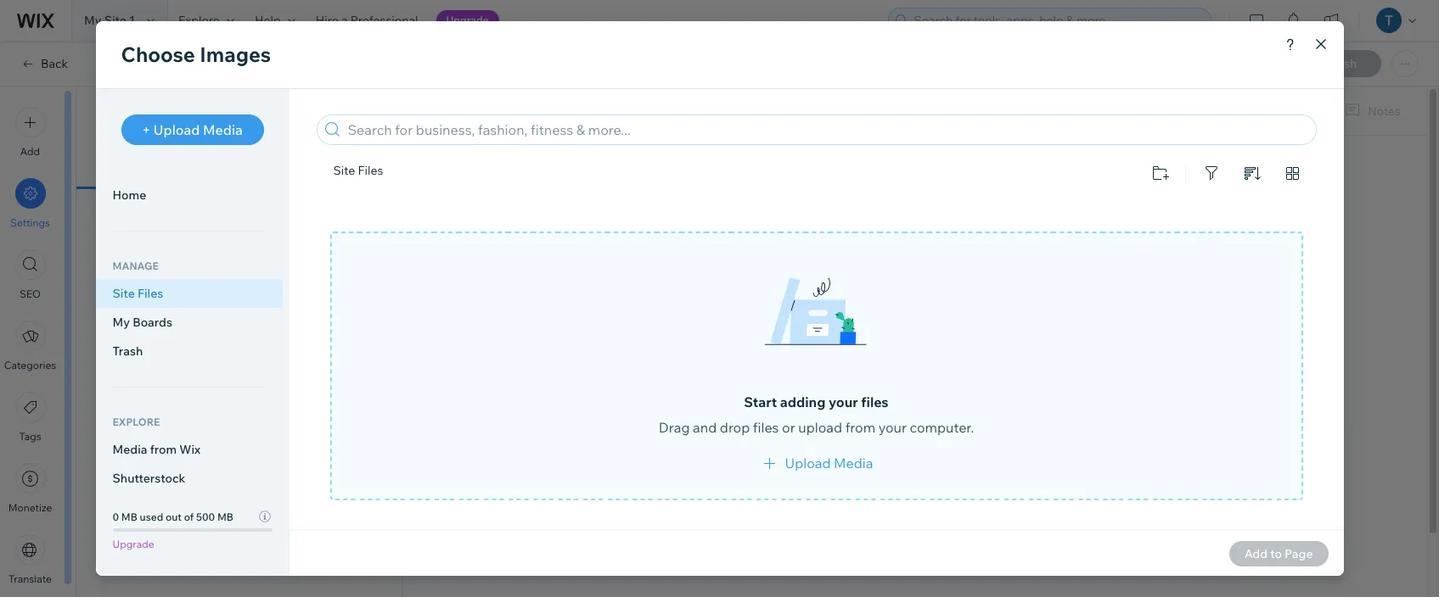 Task type: locate. For each thing, give the bounding box(es) containing it.
menu containing add
[[0, 97, 60, 596]]

menu
[[0, 97, 60, 596]]

a
[[341, 13, 348, 28]]

monetize button
[[8, 464, 52, 515]]

my site 1
[[84, 13, 135, 28]]

Search for tools, apps, help & more... field
[[909, 8, 1206, 32]]

translate button
[[9, 535, 52, 586]]

site
[[104, 13, 126, 28]]

upgrade
[[446, 14, 489, 26]]

settings
[[137, 110, 195, 129]]

advanced button
[[239, 153, 402, 189]]

post settings
[[102, 110, 195, 129]]

my
[[84, 13, 102, 28]]

seo button
[[15, 250, 45, 301]]

back
[[41, 56, 68, 71]]

post
[[102, 110, 134, 129]]

back button
[[20, 56, 68, 71]]

feature
[[102, 523, 144, 539]]

paragraph button
[[609, 98, 687, 121]]

hire a professional link
[[306, 0, 429, 41]]

publish
[[102, 380, 143, 395]]

help button
[[245, 0, 306, 41]]

add
[[20, 145, 40, 158]]

this
[[147, 523, 167, 539]]

seo
[[19, 288, 41, 301]]

Add a Catchy Title text field
[[601, 163, 1217, 192]]

categories button
[[4, 321, 56, 372]]

settings button
[[10, 178, 50, 229]]

settings
[[10, 217, 50, 229]]

add button
[[15, 107, 45, 158]]

Publish date field
[[128, 401, 370, 430]]



Task type: describe. For each thing, give the bounding box(es) containing it.
tags button
[[15, 392, 45, 443]]

post
[[170, 523, 195, 539]]

publish date
[[102, 380, 170, 395]]

categories
[[4, 359, 56, 372]]

hire
[[316, 13, 339, 28]]

date
[[145, 380, 170, 395]]

translate
[[9, 573, 52, 586]]

1
[[129, 13, 135, 28]]

upgrade button
[[436, 10, 499, 31]]

explore
[[178, 13, 220, 28]]

help
[[255, 13, 281, 28]]

professional
[[351, 13, 418, 28]]

writer
[[102, 451, 137, 466]]

notes button
[[1338, 99, 1407, 122]]

paragraph
[[612, 102, 670, 117]]

feature this post
[[102, 523, 195, 539]]

hire a professional
[[316, 13, 418, 28]]

monetize
[[8, 502, 52, 515]]

advanced
[[293, 163, 348, 178]]

tags
[[19, 431, 41, 443]]

notes
[[1369, 103, 1402, 118]]

Writer field
[[128, 472, 352, 501]]



Task type: vqa. For each thing, say whether or not it's contained in the screenshot.
banners & badges link
no



